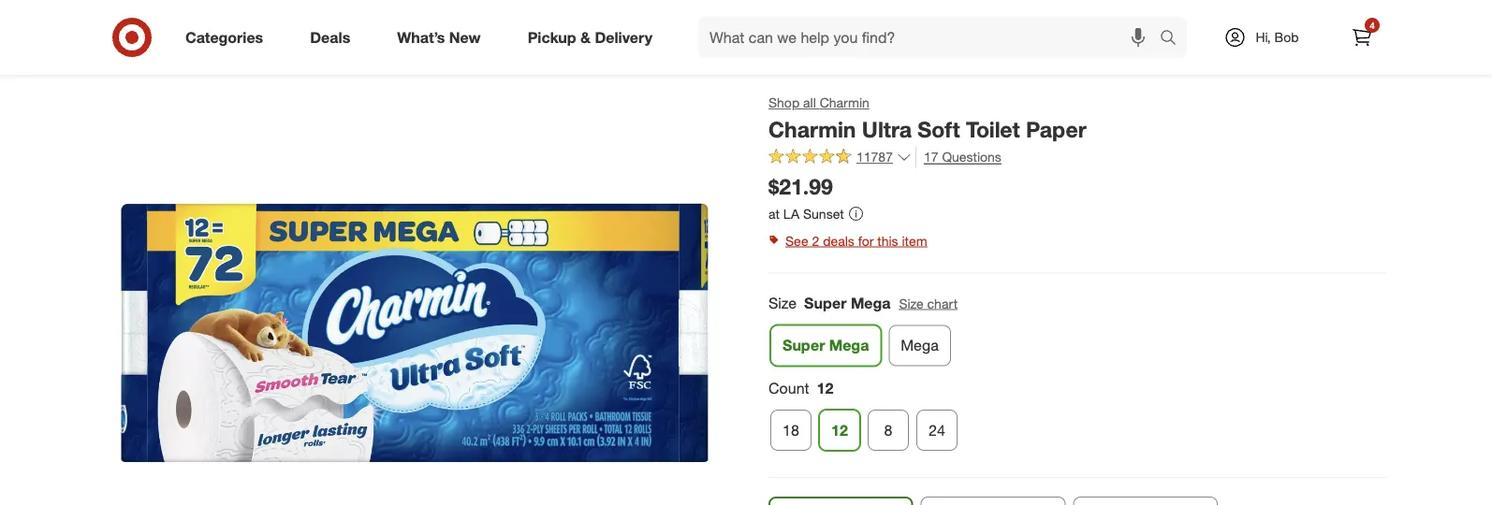 Task type: vqa. For each thing, say whether or not it's contained in the screenshot.
the leftmost Size
yes



Task type: locate. For each thing, give the bounding box(es) containing it.
0 vertical spatial charmin
[[820, 95, 870, 111]]

size
[[769, 294, 797, 312], [899, 295, 924, 312]]

17
[[924, 149, 939, 166]]

11787
[[857, 149, 893, 165]]

see 2 deals for this item link
[[769, 228, 1387, 254]]

charmin down all
[[769, 116, 856, 142]]

1 vertical spatial charmin
[[769, 116, 856, 142]]

mega down size super mega size chart
[[830, 336, 869, 355]]

1 vertical spatial group
[[767, 378, 1387, 459]]

4 link
[[1342, 17, 1383, 58]]

group
[[767, 292, 1387, 374], [767, 378, 1387, 459]]

size chart button
[[899, 293, 959, 314]]

1 vertical spatial 12
[[832, 422, 848, 440]]

1 vertical spatial super
[[783, 336, 825, 355]]

24
[[929, 422, 946, 440]]

shop
[[769, 95, 800, 111]]

at la sunset
[[769, 206, 845, 222]]

pickup & delivery
[[528, 28, 653, 46]]

deals
[[310, 28, 351, 46]]

what's
[[397, 28, 445, 46]]

super up count 12
[[783, 336, 825, 355]]

pickup & delivery link
[[512, 17, 676, 58]]

super mega
[[783, 336, 869, 355]]

What can we help you find? suggestions appear below search field
[[699, 17, 1165, 58]]

la
[[784, 206, 800, 222]]

12 link
[[819, 410, 861, 452]]

1 horizontal spatial size
[[899, 295, 924, 312]]

count
[[769, 379, 810, 397]]

mega link
[[889, 325, 951, 366]]

size left chart
[[899, 295, 924, 312]]

item
[[902, 233, 928, 249]]

17 questions link
[[916, 147, 1002, 168]]

super up super mega
[[805, 294, 847, 312]]

hi,
[[1256, 29, 1272, 45]]

charmin
[[820, 95, 870, 111], [769, 116, 856, 142]]

pickup
[[528, 28, 576, 46]]

1 group from the top
[[767, 292, 1387, 374]]

super
[[805, 294, 847, 312], [783, 336, 825, 355]]

charmin right all
[[820, 95, 870, 111]]

0 vertical spatial group
[[767, 292, 1387, 374]]

2 group from the top
[[767, 378, 1387, 459]]

12 left "8"
[[832, 422, 848, 440]]

search button
[[1152, 17, 1197, 62]]

size super mega size chart
[[769, 294, 958, 312]]

12 right count
[[817, 379, 834, 397]]

deals
[[823, 233, 855, 249]]

what's new
[[397, 28, 481, 46]]

12
[[817, 379, 834, 397], [832, 422, 848, 440]]

&
[[581, 28, 591, 46]]

this
[[878, 233, 899, 249]]

super mega link
[[771, 325, 882, 366]]

group containing count
[[767, 378, 1387, 459]]

soft
[[918, 116, 961, 142]]

toilet
[[967, 116, 1021, 142]]

mega left size chart button
[[851, 294, 891, 312]]

18
[[783, 422, 800, 440]]

11787 link
[[769, 147, 912, 170]]

size up super mega
[[769, 294, 797, 312]]

mega
[[851, 294, 891, 312], [830, 336, 869, 355], [901, 336, 939, 355]]

12 inside 12 link
[[832, 422, 848, 440]]



Task type: describe. For each thing, give the bounding box(es) containing it.
categories link
[[170, 17, 287, 58]]

search
[[1152, 30, 1197, 48]]

sunset
[[804, 206, 845, 222]]

2
[[812, 233, 820, 249]]

all
[[804, 95, 816, 111]]

ultra
[[862, 116, 912, 142]]

paper
[[1027, 116, 1087, 142]]

24 link
[[917, 410, 958, 452]]

new
[[449, 28, 481, 46]]

18 link
[[771, 410, 812, 452]]

at
[[769, 206, 780, 222]]

chart
[[928, 295, 958, 312]]

0 vertical spatial 12
[[817, 379, 834, 397]]

8 link
[[868, 410, 909, 452]]

size inside size super mega size chart
[[899, 295, 924, 312]]

0 horizontal spatial size
[[769, 294, 797, 312]]

8
[[885, 422, 893, 440]]

0 vertical spatial super
[[805, 294, 847, 312]]

$21.99
[[769, 174, 833, 200]]

17 questions
[[924, 149, 1002, 166]]

mega down size chart button
[[901, 336, 939, 355]]

see 2 deals for this item
[[786, 233, 928, 249]]

categories
[[185, 28, 263, 46]]

see
[[786, 233, 809, 249]]

for
[[858, 233, 874, 249]]

what's new link
[[381, 17, 504, 58]]

shop all charmin charmin ultra soft toilet paper
[[769, 95, 1087, 142]]

questions
[[943, 149, 1002, 166]]

count 12
[[769, 379, 834, 397]]

hi, bob
[[1256, 29, 1299, 45]]

deals link
[[294, 17, 374, 58]]

delivery
[[595, 28, 653, 46]]

bob
[[1275, 29, 1299, 45]]

group containing size
[[767, 292, 1387, 374]]

4
[[1370, 19, 1376, 31]]

charmin ultra soft toilet paper, 1 of 13 image
[[106, 24, 724, 506]]



